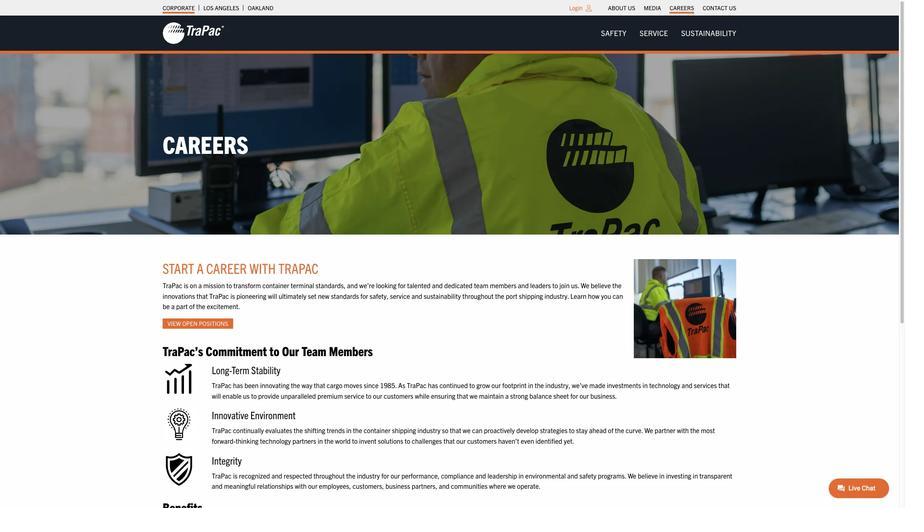 Task type: locate. For each thing, give the bounding box(es) containing it.
learn
[[571, 292, 587, 300]]

will left enable
[[212, 392, 221, 401]]

menu bar down "careers" link
[[595, 25, 744, 41]]

0 vertical spatial shipping
[[519, 292, 543, 300]]

will inside trapac has been innovating the way that cargo moves since 1985. as trapac has continued to grow our footprint in the industry, we've made investments in technology and services that will enable us to provide unparalleled premium service to our customers while ensuring that we maintain a strong balance sheet for our business.
[[212, 392, 221, 401]]

solutions
[[378, 438, 404, 446]]

0 horizontal spatial has
[[233, 382, 243, 390]]

with up transform
[[250, 260, 276, 277]]

us right contact
[[730, 4, 737, 11]]

the inside trapac is recognized and respected throughout the industry for our performance, compliance and leadership in environmental and safety programs. we believe in investing in transparent and meaningful relationships with our employees, customers, business partners, and communities where we operate.
[[347, 472, 356, 480]]

in
[[529, 382, 534, 390], [643, 382, 648, 390], [347, 427, 352, 435], [318, 438, 323, 446], [519, 472, 524, 480], [660, 472, 665, 480], [693, 472, 699, 480]]

a right the be at the left of page
[[171, 303, 175, 311]]

will left ultimately
[[268, 292, 277, 300]]

cargo
[[327, 382, 343, 390]]

our down respected
[[308, 483, 318, 491]]

service inside trapac has been innovating the way that cargo moves since 1985. as trapac has continued to grow our footprint in the industry, we've made investments in technology and services that will enable us to provide unparalleled premium service to our customers while ensuring that we maintain a strong balance sheet for our business.
[[345, 392, 365, 401]]

we right the us. on the right of page
[[581, 282, 590, 290]]

is up excitement.
[[231, 292, 235, 300]]

to left stay
[[570, 427, 575, 435]]

we down 'grow'
[[470, 392, 478, 401]]

0 vertical spatial believe
[[591, 282, 611, 290]]

develop
[[517, 427, 539, 435]]

transparent
[[700, 472, 733, 480]]

service down moves
[[345, 392, 365, 401]]

1985.
[[380, 382, 397, 390]]

and left the leaders
[[518, 282, 529, 290]]

2 vertical spatial is
[[233, 472, 238, 480]]

industry.
[[545, 292, 569, 300]]

us right about
[[628, 4, 636, 11]]

trapac's
[[163, 343, 203, 359]]

careers
[[670, 4, 695, 11], [163, 129, 249, 159]]

0 vertical spatial with
[[250, 260, 276, 277]]

that right so
[[450, 427, 462, 435]]

our down 'since'
[[373, 392, 383, 401]]

leadership
[[488, 472, 518, 480]]

industry up challenges at the left bottom of the page
[[418, 427, 441, 435]]

for inside trapac is recognized and respected throughout the industry for our performance, compliance and leadership in environmental and safety programs. we believe in investing in transparent and meaningful relationships with our employees, customers, business partners, and communities where we operate.
[[382, 472, 389, 480]]

0 horizontal spatial of
[[189, 303, 195, 311]]

2 horizontal spatial with
[[678, 427, 689, 435]]

that down continued
[[457, 392, 469, 401]]

1 horizontal spatial customers
[[468, 438, 497, 446]]

trapac's commitment to our team members
[[163, 343, 373, 359]]

container up ultimately
[[263, 282, 289, 290]]

premium
[[318, 392, 343, 401]]

as
[[399, 382, 406, 390]]

we
[[470, 392, 478, 401], [463, 427, 471, 435], [508, 483, 516, 491]]

and up standards
[[347, 282, 358, 290]]

customers down proactively
[[468, 438, 497, 446]]

us inside "link"
[[730, 4, 737, 11]]

1 vertical spatial we
[[628, 472, 637, 480]]

and inside trapac has been innovating the way that cargo moves since 1985. as trapac has continued to grow our footprint in the industry, we've made investments in technology and services that will enable us to provide unparalleled premium service to our customers while ensuring that we maintain a strong balance sheet for our business.
[[682, 382, 693, 390]]

0 vertical spatial of
[[189, 303, 195, 311]]

0 vertical spatial is
[[184, 282, 189, 290]]

to left 'grow'
[[470, 382, 475, 390]]

and
[[347, 282, 358, 290], [432, 282, 443, 290], [518, 282, 529, 290], [412, 292, 423, 300], [682, 382, 693, 390], [272, 472, 282, 480], [476, 472, 487, 480], [568, 472, 578, 480], [212, 483, 223, 491], [439, 483, 450, 491]]

a up on
[[197, 260, 204, 277]]

excitement.
[[207, 303, 240, 311]]

programs.
[[598, 472, 627, 480]]

menu bar
[[604, 2, 741, 14], [595, 25, 744, 41]]

contact
[[703, 4, 728, 11]]

of right part
[[189, 303, 195, 311]]

1 vertical spatial believe
[[638, 472, 658, 480]]

that right way
[[314, 382, 325, 390]]

1 horizontal spatial can
[[613, 292, 624, 300]]

is
[[184, 282, 189, 290], [231, 292, 235, 300], [233, 472, 238, 480]]

believe left investing
[[638, 472, 658, 480]]

0 vertical spatial can
[[613, 292, 624, 300]]

0 vertical spatial will
[[268, 292, 277, 300]]

that right services
[[719, 382, 730, 390]]

technology inside trapac continually evaluates the shifting trends in the container shipping industry so that we can proactively develop strategies to stay ahead of the curve. we partner with the most forward-thinking technology partners in the world to invent solutions to challenges that our customers haven't even identified yet.
[[260, 438, 291, 446]]

join
[[560, 282, 570, 290]]

of inside trapac continually evaluates the shifting trends in the container shipping industry so that we can proactively develop strategies to stay ahead of the curve. we partner with the most forward-thinking technology partners in the world to invent solutions to challenges that our customers haven't even identified yet.
[[609, 427, 614, 435]]

1 vertical spatial customers
[[468, 438, 497, 446]]

0 horizontal spatial industry
[[357, 472, 380, 480]]

light image
[[586, 5, 592, 11]]

of right ahead
[[609, 427, 614, 435]]

is up meaningful
[[233, 472, 238, 480]]

0 horizontal spatial us
[[628, 4, 636, 11]]

start a career with trapac main content
[[155, 260, 745, 509]]

has up ensuring
[[428, 382, 438, 390]]

we inside trapac has been innovating the way that cargo moves since 1985. as trapac has continued to grow our footprint in the industry, we've made investments in technology and services that will enable us to provide unparalleled premium service to our customers while ensuring that we maintain a strong balance sheet for our business.
[[470, 392, 478, 401]]

start
[[163, 260, 194, 277]]

innovative environment
[[212, 409, 296, 422]]

ahead
[[590, 427, 607, 435]]

0 horizontal spatial will
[[212, 392, 221, 401]]

service
[[390, 292, 410, 300], [345, 392, 365, 401]]

0 vertical spatial service
[[390, 292, 410, 300]]

1 vertical spatial industry
[[357, 472, 380, 480]]

1 vertical spatial we
[[463, 427, 471, 435]]

0 horizontal spatial shipping
[[392, 427, 416, 435]]

can left proactively
[[473, 427, 483, 435]]

1 vertical spatial of
[[609, 427, 614, 435]]

for
[[398, 282, 406, 290], [361, 292, 369, 300], [571, 392, 579, 401], [382, 472, 389, 480]]

a inside trapac has been innovating the way that cargo moves since 1985. as trapac has continued to grow our footprint in the industry, we've made investments in technology and services that will enable us to provide unparalleled premium service to our customers while ensuring that we maintain a strong balance sheet for our business.
[[506, 392, 509, 401]]

the
[[613, 282, 622, 290], [496, 292, 505, 300], [196, 303, 206, 311], [291, 382, 300, 390], [535, 382, 544, 390], [294, 427, 303, 435], [353, 427, 363, 435], [616, 427, 625, 435], [691, 427, 700, 435], [325, 438, 334, 446], [347, 472, 356, 480]]

innovating
[[260, 382, 290, 390]]

0 horizontal spatial technology
[[260, 438, 291, 446]]

for down we've
[[571, 392, 579, 401]]

1 vertical spatial shipping
[[392, 427, 416, 435]]

we inside trapac is on a mission to transform container terminal standards, and we're looking for talented and dedicated team members and leaders to join us. we believe the innovations that trapac is pioneering will ultimately set new standards for safety, service and sustainability throughout the port shipping industry. learn how you can be a part of the excitement.
[[581, 282, 590, 290]]

is left on
[[184, 282, 189, 290]]

to
[[227, 282, 232, 290], [553, 282, 558, 290], [270, 343, 280, 359], [470, 382, 475, 390], [251, 392, 257, 401], [366, 392, 372, 401], [570, 427, 575, 435], [352, 438, 358, 446], [405, 438, 411, 446]]

us.
[[572, 282, 580, 290]]

investments
[[607, 382, 642, 390]]

our down we've
[[580, 392, 589, 401]]

0 vertical spatial we
[[470, 392, 478, 401]]

we right programs.
[[628, 472, 637, 480]]

that
[[197, 292, 208, 300], [314, 382, 325, 390], [719, 382, 730, 390], [457, 392, 469, 401], [450, 427, 462, 435], [444, 438, 455, 446]]

has up enable
[[233, 382, 243, 390]]

to left 'our'
[[270, 343, 280, 359]]

throughout down team
[[463, 292, 494, 300]]

environment
[[251, 409, 296, 422]]

trapac up forward- at the left bottom of the page
[[212, 427, 232, 435]]

0 vertical spatial container
[[263, 282, 289, 290]]

operate.
[[518, 483, 541, 491]]

0 vertical spatial throughout
[[463, 292, 494, 300]]

and left services
[[682, 382, 693, 390]]

start a career with trapac
[[163, 260, 319, 277]]

2 us from the left
[[730, 4, 737, 11]]

shipping up solutions
[[392, 427, 416, 435]]

for down we're
[[361, 292, 369, 300]]

open
[[182, 320, 198, 328]]

0 vertical spatial customers
[[384, 392, 414, 401]]

1 horizontal spatial has
[[428, 382, 438, 390]]

sustainability
[[682, 28, 737, 38]]

can right you
[[613, 292, 624, 300]]

container up "invent"
[[364, 427, 391, 435]]

shipping down the leaders
[[519, 292, 543, 300]]

1 vertical spatial can
[[473, 427, 483, 435]]

menu bar up service
[[604, 2, 741, 14]]

where
[[489, 483, 507, 491]]

menu bar containing safety
[[595, 25, 744, 41]]

1 horizontal spatial industry
[[418, 427, 441, 435]]

0 vertical spatial menu bar
[[604, 2, 741, 14]]

technology down evaluates
[[260, 438, 291, 446]]

of inside trapac is on a mission to transform container terminal standards, and we're looking for talented and dedicated team members and leaders to join us. we believe the innovations that trapac is pioneering will ultimately set new standards for safety, service and sustainability throughout the port shipping industry. learn how you can be a part of the excitement.
[[189, 303, 195, 311]]

yet.
[[564, 438, 575, 446]]

since
[[364, 382, 379, 390]]

is for on
[[184, 282, 189, 290]]

we right so
[[463, 427, 471, 435]]

view open positions link
[[163, 319, 233, 329]]

1 vertical spatial with
[[678, 427, 689, 435]]

container inside trapac is on a mission to transform container terminal standards, and we're looking for talented and dedicated team members and leaders to join us. we believe the innovations that trapac is pioneering will ultimately set new standards for safety, service and sustainability throughout the port shipping industry. learn how you can be a part of the excitement.
[[263, 282, 289, 290]]

0 horizontal spatial service
[[345, 392, 365, 401]]

0 vertical spatial we
[[581, 282, 590, 290]]

container
[[263, 282, 289, 290], [364, 427, 391, 435]]

with inside trapac is recognized and respected throughout the industry for our performance, compliance and leadership in environmental and safety programs. we believe in investing in transparent and meaningful relationships with our employees, customers, business partners, and communities where we operate.
[[295, 483, 307, 491]]

1 horizontal spatial service
[[390, 292, 410, 300]]

respected
[[284, 472, 312, 480]]

2 vertical spatial we
[[508, 483, 516, 491]]

a
[[197, 260, 204, 277], [199, 282, 202, 290], [171, 303, 175, 311], [506, 392, 509, 401]]

technology left services
[[650, 382, 681, 390]]

us
[[628, 4, 636, 11], [730, 4, 737, 11]]

meaningful
[[224, 483, 256, 491]]

0 vertical spatial industry
[[418, 427, 441, 435]]

1 vertical spatial container
[[364, 427, 391, 435]]

1 vertical spatial technology
[[260, 438, 291, 446]]

1 horizontal spatial we
[[628, 472, 637, 480]]

industry,
[[546, 382, 571, 390]]

you
[[602, 292, 612, 300]]

service down looking
[[390, 292, 410, 300]]

0 horizontal spatial throughout
[[314, 472, 345, 480]]

1 horizontal spatial us
[[730, 4, 737, 11]]

challenges
[[412, 438, 442, 446]]

0 horizontal spatial we
[[581, 282, 590, 290]]

1 horizontal spatial with
[[295, 483, 307, 491]]

1 vertical spatial menu bar
[[595, 25, 744, 41]]

0 horizontal spatial with
[[250, 260, 276, 277]]

shipping
[[519, 292, 543, 300], [392, 427, 416, 435]]

in right investing
[[693, 472, 699, 480]]

commitment
[[206, 343, 267, 359]]

0 horizontal spatial customers
[[384, 392, 414, 401]]

will
[[268, 292, 277, 300], [212, 392, 221, 401]]

throughout inside trapac is recognized and respected throughout the industry for our performance, compliance and leadership in environmental and safety programs. we believe in investing in transparent and meaningful relationships with our employees, customers, business partners, and communities where we operate.
[[314, 472, 345, 480]]

for right looking
[[398, 282, 406, 290]]

our right challenges at the left bottom of the page
[[457, 438, 466, 446]]

we're
[[360, 282, 375, 290]]

industry
[[418, 427, 441, 435], [357, 472, 380, 480]]

we down leadership
[[508, 483, 516, 491]]

customers down the as
[[384, 392, 414, 401]]

oakland link
[[248, 2, 274, 14]]

customers
[[384, 392, 414, 401], [468, 438, 497, 446]]

1 horizontal spatial throughout
[[463, 292, 494, 300]]

trapac up enable
[[212, 382, 232, 390]]

safety link
[[595, 25, 634, 41]]

and up relationships
[[272, 472, 282, 480]]

1 us from the left
[[628, 4, 636, 11]]

relationships
[[257, 483, 294, 491]]

can
[[613, 292, 624, 300], [473, 427, 483, 435]]

been
[[245, 382, 259, 390]]

we inside trapac continually evaluates the shifting trends in the container shipping industry so that we can proactively develop strategies to stay ahead of the curve. we partner with the most forward-thinking technology partners in the world to invent solutions to challenges that our customers haven't even identified yet.
[[463, 427, 471, 435]]

throughout
[[463, 292, 494, 300], [314, 472, 345, 480]]

we
[[581, 282, 590, 290], [628, 472, 637, 480]]

2 vertical spatial with
[[295, 483, 307, 491]]

believe inside trapac is recognized and respected throughout the industry for our performance, compliance and leadership in environmental and safety programs. we believe in investing in transparent and meaningful relationships with our employees, customers, business partners, and communities where we operate.
[[638, 472, 658, 480]]

investing
[[667, 472, 692, 480]]

a left strong
[[506, 392, 509, 401]]

for up business
[[382, 472, 389, 480]]

0 horizontal spatial container
[[263, 282, 289, 290]]

to right 'mission'
[[227, 282, 232, 290]]

of
[[189, 303, 195, 311], [609, 427, 614, 435]]

with inside trapac continually evaluates the shifting trends in the container shipping industry so that we can proactively develop strategies to stay ahead of the curve. we partner with the most forward-thinking technology partners in the world to invent solutions to challenges that our customers haven't even identified yet.
[[678, 427, 689, 435]]

for inside trapac has been innovating the way that cargo moves since 1985. as trapac has continued to grow our footprint in the industry, we've made investments in technology and services that will enable us to provide unparalleled premium service to our customers while ensuring that we maintain a strong balance sheet for our business.
[[571, 392, 579, 401]]

1 vertical spatial is
[[231, 292, 235, 300]]

1 vertical spatial throughout
[[314, 472, 345, 480]]

team
[[302, 343, 327, 359]]

that inside trapac is on a mission to transform container terminal standards, and we're looking for talented and dedicated team members and leaders to join us. we believe the innovations that trapac is pioneering will ultimately set new standards for safety, service and sustainability throughout the port shipping industry. learn how you can be a part of the excitement.
[[197, 292, 208, 300]]

stability
[[251, 364, 281, 377]]

that down on
[[197, 292, 208, 300]]

believe inside trapac is on a mission to transform container terminal standards, and we're looking for talented and dedicated team members and leaders to join us. we believe the innovations that trapac is pioneering will ultimately set new standards for safety, service and sustainability throughout the port shipping industry. learn how you can be a part of the excitement.
[[591, 282, 611, 290]]

trapac is recognized and respected throughout the industry for our performance, compliance and leadership in environmental and safety programs. we believe in investing in transparent and meaningful relationships with our employees, customers, business partners, and communities where we operate.
[[212, 472, 733, 491]]

1 vertical spatial careers
[[163, 129, 249, 159]]

1 horizontal spatial shipping
[[519, 292, 543, 300]]

has
[[233, 382, 243, 390], [428, 382, 438, 390]]

1 horizontal spatial will
[[268, 292, 277, 300]]

set
[[308, 292, 317, 300]]

1 horizontal spatial careers
[[670, 4, 695, 11]]

0 horizontal spatial can
[[473, 427, 483, 435]]

1 horizontal spatial container
[[364, 427, 391, 435]]

1 horizontal spatial technology
[[650, 382, 681, 390]]

with down respected
[[295, 483, 307, 491]]

on
[[190, 282, 197, 290]]

a right on
[[199, 282, 202, 290]]

0 vertical spatial technology
[[650, 382, 681, 390]]

industry up customers,
[[357, 472, 380, 480]]

maintain
[[480, 392, 504, 401]]

media link
[[644, 2, 662, 14]]

customers inside trapac continually evaluates the shifting trends in the container shipping industry so that we can proactively develop strategies to stay ahead of the curve. we partner with the most forward-thinking technology partners in the world to invent solutions to challenges that our customers haven't even identified yet.
[[468, 438, 497, 446]]

service
[[640, 28, 669, 38]]

1 vertical spatial service
[[345, 392, 365, 401]]

be
[[163, 303, 170, 311]]

is inside trapac is recognized and respected throughout the industry for our performance, compliance and leadership in environmental and safety programs. we believe in investing in transparent and meaningful relationships with our employees, customers, business partners, and communities where we operate.
[[233, 472, 238, 480]]

2 has from the left
[[428, 382, 438, 390]]

looking
[[376, 282, 397, 290]]

and up sustainability on the bottom of page
[[432, 282, 443, 290]]

1 vertical spatial will
[[212, 392, 221, 401]]

us for contact us
[[730, 4, 737, 11]]

dedicated
[[445, 282, 473, 290]]

login link
[[570, 4, 583, 11]]

believe up you
[[591, 282, 611, 290]]

sheet
[[554, 392, 569, 401]]

1 horizontal spatial believe
[[638, 472, 658, 480]]

1 horizontal spatial of
[[609, 427, 614, 435]]

to left join at right bottom
[[553, 282, 558, 290]]

throughout up "employees,"
[[314, 472, 345, 480]]

in right investments
[[643, 382, 648, 390]]

trapac down integrity
[[212, 472, 232, 480]]

with right "partner"
[[678, 427, 689, 435]]

employees,
[[319, 483, 351, 491]]

0 horizontal spatial believe
[[591, 282, 611, 290]]



Task type: describe. For each thing, give the bounding box(es) containing it.
partners
[[293, 438, 317, 446]]

term
[[232, 364, 250, 377]]

corporate image
[[163, 22, 224, 45]]

angeles
[[215, 4, 239, 11]]

long-
[[212, 364, 232, 377]]

in left investing
[[660, 472, 665, 480]]

way
[[302, 382, 313, 390]]

proactively
[[484, 427, 515, 435]]

haven't
[[499, 438, 520, 446]]

shifting
[[305, 427, 326, 435]]

trapac inside trapac is recognized and respected throughout the industry for our performance, compliance and leadership in environmental and safety programs. we believe in investing in transparent and meaningful relationships with our employees, customers, business partners, and communities where we operate.
[[212, 472, 232, 480]]

customers,
[[353, 483, 384, 491]]

communities
[[451, 483, 488, 491]]

our inside trapac continually evaluates the shifting trends in the container shipping industry so that we can proactively develop strategies to stay ahead of the curve. we partner with the most forward-thinking technology partners in the world to invent solutions to challenges that our customers haven't even identified yet.
[[457, 438, 466, 446]]

trapac up while
[[407, 382, 427, 390]]

integrity
[[212, 454, 242, 467]]

trapac continually evaluates the shifting trends in the container shipping industry so that we can proactively develop strategies to stay ahead of the curve. we partner with the most forward-thinking technology partners in the world to invent solutions to challenges that our customers haven't even identified yet.
[[212, 427, 716, 446]]

so
[[442, 427, 449, 435]]

ensuring
[[431, 392, 456, 401]]

we inside trapac is recognized and respected throughout the industry for our performance, compliance and leadership in environmental and safety programs. we believe in investing in transparent and meaningful relationships with our employees, customers, business partners, and communities where we operate.
[[508, 483, 516, 491]]

positions
[[199, 320, 228, 328]]

technology inside trapac has been innovating the way that cargo moves since 1985. as trapac has continued to grow our footprint in the industry, we've made investments in technology and services that will enable us to provide unparalleled premium service to our customers while ensuring that we maintain a strong balance sheet for our business.
[[650, 382, 681, 390]]

standards,
[[316, 282, 346, 290]]

to right us
[[251, 392, 257, 401]]

sustainability link
[[675, 25, 744, 41]]

login
[[570, 4, 583, 11]]

media
[[644, 4, 662, 11]]

corporate link
[[163, 2, 195, 14]]

1 has from the left
[[233, 382, 243, 390]]

trapac is on a mission to transform container terminal standards, and we're looking for talented and dedicated team members and leaders to join us. we believe the innovations that trapac is pioneering will ultimately set new standards for safety, service and sustainability throughout the port shipping industry. learn how you can be a part of the excitement.
[[163, 282, 624, 311]]

and left safety
[[568, 472, 578, 480]]

team
[[474, 282, 489, 290]]

can inside trapac continually evaluates the shifting trends in the container shipping industry so that we can proactively develop strategies to stay ahead of the curve. we partner with the most forward-thinking technology partners in the world to invent solutions to challenges that our customers haven't even identified yet.
[[473, 427, 483, 435]]

view
[[168, 320, 181, 328]]

curve. we
[[626, 427, 654, 435]]

and left meaningful
[[212, 483, 223, 491]]

port
[[506, 292, 518, 300]]

compliance
[[441, 472, 474, 480]]

evaluates
[[266, 427, 292, 435]]

can inside trapac is on a mission to transform container terminal standards, and we're looking for talented and dedicated team members and leaders to join us. we believe the innovations that trapac is pioneering will ultimately set new standards for safety, service and sustainability throughout the port shipping industry. learn how you can be a part of the excitement.
[[613, 292, 624, 300]]

strong
[[511, 392, 528, 401]]

and down talented
[[412, 292, 423, 300]]

service inside trapac is on a mission to transform container terminal standards, and we're looking for talented and dedicated team members and leaders to join us. we believe the innovations that trapac is pioneering will ultimately set new standards for safety, service and sustainability throughout the port shipping industry. learn how you can be a part of the excitement.
[[390, 292, 410, 300]]

trapac has been innovating the way that cargo moves since 1985. as trapac has continued to grow our footprint in the industry, we've made investments in technology and services that will enable us to provide unparalleled premium service to our customers while ensuring that we maintain a strong balance sheet for our business.
[[212, 382, 730, 401]]

in down shifting
[[318, 438, 323, 446]]

safety
[[602, 28, 627, 38]]

shipping inside trapac is on a mission to transform container terminal standards, and we're looking for talented and dedicated team members and leaders to join us. we believe the innovations that trapac is pioneering will ultimately set new standards for safety, service and sustainability throughout the port shipping industry. learn how you can be a part of the excitement.
[[519, 292, 543, 300]]

that down so
[[444, 438, 455, 446]]

safety
[[580, 472, 597, 480]]

trapac up innovations on the bottom left of page
[[163, 282, 182, 290]]

leaders
[[531, 282, 551, 290]]

business
[[386, 483, 411, 491]]

forward-
[[212, 438, 236, 446]]

will inside trapac is on a mission to transform container terminal standards, and we're looking for talented and dedicated team members and leaders to join us. we believe the innovations that trapac is pioneering will ultimately set new standards for safety, service and sustainability throughout the port shipping industry. learn how you can be a part of the excitement.
[[268, 292, 277, 300]]

los angeles link
[[204, 2, 239, 14]]

we've
[[572, 382, 588, 390]]

our up business
[[391, 472, 400, 480]]

transform
[[234, 282, 261, 290]]

shipping inside trapac continually evaluates the shifting trends in the container shipping industry so that we can proactively develop strategies to stay ahead of the curve. we partner with the most forward-thinking technology partners in the world to invent solutions to challenges that our customers haven't even identified yet.
[[392, 427, 416, 435]]

grow
[[477, 382, 490, 390]]

in up balance
[[529, 382, 534, 390]]

to down 'since'
[[366, 392, 372, 401]]

sustainability
[[424, 292, 461, 300]]

enable
[[223, 392, 242, 401]]

0 horizontal spatial careers
[[163, 129, 249, 159]]

us for about us
[[628, 4, 636, 11]]

career
[[207, 260, 247, 277]]

trapac up terminal
[[279, 260, 319, 277]]

service link
[[634, 25, 675, 41]]

innovative
[[212, 409, 249, 422]]

services
[[695, 382, 718, 390]]

customers inside trapac has been innovating the way that cargo moves since 1985. as trapac has continued to grow our footprint in the industry, we've made investments in technology and services that will enable us to provide unparalleled premium service to our customers while ensuring that we maintain a strong balance sheet for our business.
[[384, 392, 414, 401]]

trapac up excitement.
[[209, 292, 229, 300]]

oakland
[[248, 4, 274, 11]]

trapac inside trapac continually evaluates the shifting trends in the container shipping industry so that we can proactively develop strategies to stay ahead of the curve. we partner with the most forward-thinking technology partners in the world to invent solutions to challenges that our customers haven't even identified yet.
[[212, 427, 232, 435]]

contact us link
[[703, 2, 737, 14]]

about us link
[[609, 2, 636, 14]]

balance
[[530, 392, 552, 401]]

corporate
[[163, 4, 195, 11]]

continually
[[233, 427, 264, 435]]

menu bar containing about us
[[604, 2, 741, 14]]

industry inside trapac continually evaluates the shifting trends in the container shipping industry so that we can proactively develop strategies to stay ahead of the curve. we partner with the most forward-thinking technology partners in the world to invent solutions to challenges that our customers haven't even identified yet.
[[418, 427, 441, 435]]

to right solutions
[[405, 438, 411, 446]]

members
[[490, 282, 517, 290]]

pioneering
[[237, 292, 267, 300]]

industry inside trapac is recognized and respected throughout the industry for our performance, compliance and leadership in environmental and safety programs. we believe in investing in transparent and meaningful relationships with our employees, customers, business partners, and communities where we operate.
[[357, 472, 380, 480]]

performance,
[[402, 472, 440, 480]]

us
[[243, 392, 250, 401]]

and up the communities at the bottom of the page
[[476, 472, 487, 480]]

provide
[[258, 392, 280, 401]]

stay
[[577, 427, 588, 435]]

los
[[204, 4, 214, 11]]

talented
[[408, 282, 431, 290]]

view open positions
[[168, 320, 228, 328]]

partner
[[655, 427, 676, 435]]

we inside trapac is recognized and respected throughout the industry for our performance, compliance and leadership in environmental and safety programs. we believe in investing in transparent and meaningful relationships with our employees, customers, business partners, and communities where we operate.
[[628, 472, 637, 480]]

ultimately
[[279, 292, 307, 300]]

moves
[[344, 382, 363, 390]]

throughout inside trapac is on a mission to transform container terminal standards, and we're looking for talented and dedicated team members and leaders to join us. we believe the innovations that trapac is pioneering will ultimately set new standards for safety, service and sustainability throughout the port shipping industry. learn how you can be a part of the excitement.
[[463, 292, 494, 300]]

to right world
[[352, 438, 358, 446]]

is for recognized
[[233, 472, 238, 480]]

about
[[609, 4, 627, 11]]

partners,
[[412, 483, 438, 491]]

in up 'operate.'
[[519, 472, 524, 480]]

and down the compliance
[[439, 483, 450, 491]]

container inside trapac continually evaluates the shifting trends in the container shipping industry so that we can proactively develop strategies to stay ahead of the curve. we partner with the most forward-thinking technology partners in the world to invent solutions to challenges that our customers haven't even identified yet.
[[364, 427, 391, 435]]

our
[[282, 343, 299, 359]]

our up maintain
[[492, 382, 501, 390]]

new
[[318, 292, 330, 300]]

thinking
[[236, 438, 259, 446]]

even
[[521, 438, 535, 446]]

business.
[[591, 392, 618, 401]]

0 vertical spatial careers
[[670, 4, 695, 11]]

strategies
[[540, 427, 568, 435]]

most
[[702, 427, 716, 435]]

in up world
[[347, 427, 352, 435]]



Task type: vqa. For each thing, say whether or not it's contained in the screenshot.


